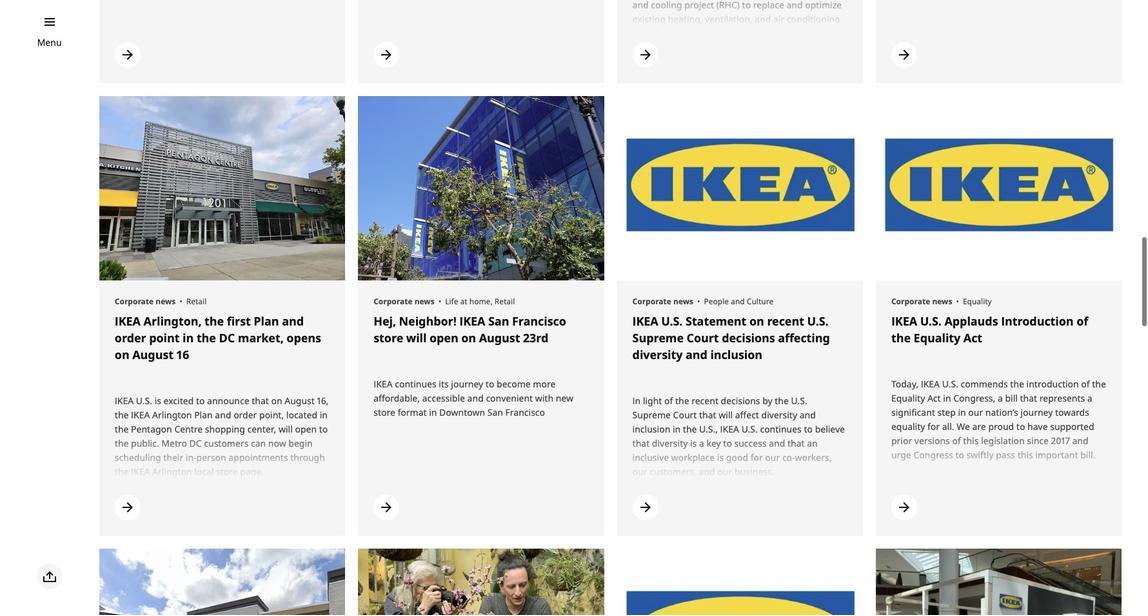 Task type: describe. For each thing, give the bounding box(es) containing it.
their
[[163, 451, 183, 463]]

news for ikea
[[415, 295, 435, 306]]

in up we
[[958, 406, 966, 418]]

represents
[[1040, 392, 1085, 404]]

appointments
[[229, 451, 288, 463]]

ikea continues its journey to become more affordable, accessible and convenient with new store format in downtown san francisco
[[374, 377, 573, 418]]

bill
[[1005, 392, 1018, 404]]

corporate for ikea u.s. statement on recent u.s. supreme court decisions affecting diversity and inclusion
[[633, 295, 672, 306]]

august inside ikea u.s. is excited to announce that on august 16, the ikea arlington plan and order point, located in the pentagon centre shopping center, will open to the public.  metro dc customers can now begin scheduling their in-person appointments through the ikea arlington local store page.
[[285, 394, 315, 406]]

today, ikea u.s. commends the introduction of the equality act in congress, a bill that represents a significant step in our nation's journey towards equality for all.  we are proud to have supported prior versions of this legislation since 2017 and urge congress to swiftly pass this important bill.
[[892, 377, 1106, 461]]

in up step
[[943, 392, 951, 404]]

francisco inside ikea continues its journey to become more affordable, accessible and convenient with new store format in downtown san francisco
[[505, 406, 545, 418]]

downtown
[[439, 406, 485, 418]]

that inside ikea u.s. is excited to announce that on august 16, the ikea arlington plan and order point, located in the pentagon centre shopping center, will open to the public.  metro dc customers can now begin scheduling their in-person appointments through the ikea arlington local store page.
[[252, 394, 269, 406]]

ikea inside ikea u.s. applauds introduction of the equality act
[[892, 313, 917, 328]]

recent for u.s.
[[767, 313, 804, 328]]

versions
[[915, 434, 950, 446]]

ikea inside hej, neighbor! ikea san francisco store will open on august 23rd
[[460, 313, 485, 328]]

hej,
[[374, 313, 396, 328]]

corporate news for supreme
[[633, 295, 694, 306]]

today,
[[892, 377, 919, 390]]

proud
[[989, 420, 1014, 432]]

u.s. inside ikea u.s. applauds introduction of the equality act
[[920, 313, 942, 328]]

the inside ikea u.s. applauds introduction of the equality act
[[892, 330, 911, 345]]

to right excited
[[196, 394, 205, 406]]

in inside ikea continues its journey to become more affordable, accessible and convenient with new store format in downtown san francisco
[[429, 406, 437, 418]]

equality
[[892, 420, 925, 432]]

centre
[[174, 422, 203, 435]]

co-
[[782, 451, 795, 463]]

people
[[704, 295, 729, 306]]

congress
[[914, 448, 953, 461]]

2 vertical spatial diversity
[[652, 437, 688, 449]]

august inside hej, neighbor! ikea san francisco store will open on august 23rd
[[479, 330, 520, 345]]

16
[[177, 346, 189, 362]]

in
[[633, 394, 641, 406]]

introduction
[[1001, 313, 1074, 328]]

act inside ikea u.s. applauds introduction of the equality act
[[964, 330, 983, 345]]

and up co-
[[769, 437, 785, 449]]

light
[[643, 394, 662, 406]]

supported
[[1050, 420, 1095, 432]]

diversity inside ikea u.s. statement on recent u.s. supreme court decisions affecting diversity and inclusion
[[633, 346, 683, 362]]

corporate for hej, neighbor! ikea san francisco store will open on august 23rd
[[374, 295, 413, 306]]

ikea inside in light of the recent decisions by the u.s. supreme court that will affect diversity and inclusion in the u.s., ikea u.s. continues to believe that diversity is a key to success and that an inclusive workplace is good for our co-workers, our customers, and our business.
[[720, 422, 739, 435]]

of up the represents
[[1081, 377, 1090, 390]]

2 horizontal spatial a
[[1088, 392, 1093, 404]]

2 horizontal spatial is
[[717, 451, 724, 463]]

to left have
[[1017, 420, 1025, 432]]

our down 'inclusive'
[[633, 465, 647, 477]]

an
[[807, 437, 818, 449]]

in inside ikea u.s. is excited to announce that on august 16, the ikea arlington plan and order point, located in the pentagon centre shopping center, will open to the public.  metro dc customers can now begin scheduling their in-person appointments through the ikea arlington local store page.
[[320, 408, 328, 421]]

corporate news for equality
[[892, 295, 952, 306]]

pass
[[996, 448, 1015, 461]]

our down good
[[718, 465, 732, 477]]

1 retail from the left
[[186, 295, 207, 306]]

corporate for ikea u.s. applauds introduction of the equality act
[[892, 295, 930, 306]]

public.
[[131, 437, 159, 449]]

will inside ikea u.s. is excited to announce that on august 16, the ikea arlington plan and order point, located in the pentagon centre shopping center, will open to the public.  metro dc customers can now begin scheduling their in-person appointments through the ikea arlington local store page.
[[279, 422, 293, 435]]

supreme inside ikea u.s. statement on recent u.s. supreme court decisions affecting diversity and inclusion
[[633, 330, 684, 345]]

0 vertical spatial equality
[[963, 295, 992, 306]]

court inside ikea u.s. statement on recent u.s. supreme court decisions affecting diversity and inclusion
[[687, 330, 719, 345]]

with
[[535, 392, 554, 404]]

ikea inside ikea u.s. statement on recent u.s. supreme court decisions affecting diversity and inclusion
[[633, 313, 658, 328]]

urge
[[892, 448, 911, 461]]

continues inside ikea continues its journey to become more affordable, accessible and convenient with new store format in downtown san francisco
[[395, 377, 437, 390]]

ikea arlington, the first plan and order point in the dc market, opens on august 16
[[115, 313, 321, 362]]

act inside today, ikea u.s. commends the introduction of the equality act in congress, a bill that represents a significant step in our nation's journey towards equality for all.  we are proud to have supported prior versions of this legislation since 2017 and urge congress to swiftly pass this important bill.
[[928, 392, 941, 404]]

ikea u.s. is excited to announce that on august 16, the ikea arlington plan and order point, located in the pentagon centre shopping center, will open to the public.  metro dc customers can now begin scheduling their in-person appointments through the ikea arlington local store page.
[[115, 394, 329, 477]]

in inside in light of the recent decisions by the u.s. supreme court that will affect diversity and inclusion in the u.s., ikea u.s. continues to believe that diversity is a key to success and that an inclusive workplace is good for our co-workers, our customers, and our business.
[[673, 422, 681, 435]]

announce
[[207, 394, 249, 406]]

local
[[194, 465, 214, 477]]

on inside hej, neighbor! ikea san francisco store will open on august 23rd
[[461, 330, 476, 345]]

a inside in light of the recent decisions by the u.s. supreme court that will affect diversity and inclusion in the u.s., ikea u.s. continues to believe that diversity is a key to success and that an inclusive workplace is good for our co-workers, our customers, and our business.
[[699, 437, 704, 449]]

of down we
[[952, 434, 961, 446]]

swiftly
[[967, 448, 994, 461]]

people and culture
[[704, 295, 774, 306]]

affect
[[735, 408, 759, 421]]

we
[[957, 420, 970, 432]]

important
[[1036, 448, 1078, 461]]

commends
[[961, 377, 1008, 390]]

believe
[[815, 422, 845, 435]]

metro
[[161, 437, 187, 449]]

are
[[973, 420, 986, 432]]

journey inside today, ikea u.s. commends the introduction of the equality act in congress, a bill that represents a significant step in our nation's journey towards equality for all.  we are proud to have supported prior versions of this legislation since 2017 and urge congress to swiftly pass this important bill.
[[1021, 406, 1053, 418]]

to right key
[[723, 437, 732, 449]]

affordable,
[[374, 392, 420, 404]]

u.s. inside ikea u.s. is excited to announce that on august 16, the ikea arlington plan and order point, located in the pentagon centre shopping center, will open to the public.  metro dc customers can now begin scheduling their in-person appointments through the ikea arlington local store page.
[[136, 394, 152, 406]]

will inside hej, neighbor! ikea san francisco store will open on august 23rd
[[406, 330, 427, 345]]

workplace
[[671, 451, 715, 463]]

applauds
[[945, 313, 998, 328]]

1 horizontal spatial a
[[998, 392, 1003, 404]]

inclusion inside ikea u.s. statement on recent u.s. supreme court decisions affecting diversity and inclusion
[[711, 346, 763, 362]]

since
[[1027, 434, 1049, 446]]

now
[[268, 437, 286, 449]]

equality inside ikea u.s. applauds introduction of the equality act
[[914, 330, 961, 345]]

person
[[197, 451, 226, 463]]

customers,
[[650, 465, 697, 477]]

convenient
[[486, 392, 533, 404]]

menu button
[[37, 35, 62, 50]]

our left co-
[[765, 451, 780, 463]]

in light of the recent decisions by the u.s. supreme court that will affect diversity and inclusion in the u.s., ikea u.s. continues to believe that diversity is a key to success and that an inclusive workplace is good for our co-workers, our customers, and our business.
[[633, 394, 845, 477]]

key
[[707, 437, 721, 449]]

shopping
[[205, 422, 245, 435]]

plan inside the ikea arlington, the first plan and order point in the dc market, opens on august 16
[[254, 313, 279, 328]]

located
[[286, 408, 317, 421]]

news for statement
[[674, 295, 694, 306]]

point
[[149, 330, 180, 345]]

through
[[290, 451, 325, 463]]

home
[[469, 295, 491, 306]]

plan inside ikea u.s. is excited to announce that on august 16, the ikea arlington plan and order point, located in the pentagon centre shopping center, will open to the public.  metro dc customers can now begin scheduling their in-person appointments through the ikea arlington local store page.
[[194, 408, 213, 421]]

format
[[398, 406, 427, 418]]

center,
[[247, 422, 276, 435]]

neighbor!
[[399, 313, 457, 328]]

new
[[556, 392, 573, 404]]

its
[[439, 377, 449, 390]]

by
[[763, 394, 773, 406]]

step
[[938, 406, 956, 418]]

open inside hej, neighbor! ikea san francisco store will open on august 23rd
[[430, 330, 458, 345]]

journey inside ikea continues its journey to become more affordable, accessible and convenient with new store format in downtown san francisco
[[451, 377, 483, 390]]

and inside the ikea arlington, the first plan and order point in the dc market, opens on august 16
[[282, 313, 304, 328]]

to left swiftly
[[956, 448, 964, 461]]

u.s. up the affecting
[[807, 313, 829, 328]]

customers
[[204, 437, 249, 449]]

become
[[497, 377, 531, 390]]

towards
[[1055, 406, 1090, 418]]

culture
[[747, 295, 774, 306]]

life at home retail
[[445, 295, 515, 306]]

of inside in light of the recent decisions by the u.s. supreme court that will affect diversity and inclusion in the u.s., ikea u.s. continues to believe that diversity is a key to success and that an inclusive workplace is good for our co-workers, our customers, and our business.
[[665, 394, 673, 406]]

august inside the ikea arlington, the first plan and order point in the dc market, opens on august 16
[[132, 346, 174, 362]]

will inside in light of the recent decisions by the u.s. supreme court that will affect diversity and inclusion in the u.s., ikea u.s. continues to believe that diversity is a key to success and that an inclusive workplace is good for our co-workers, our customers, and our business.
[[719, 408, 733, 421]]

news for the
[[156, 295, 176, 306]]

affecting
[[778, 330, 830, 345]]



Task type: locate. For each thing, give the bounding box(es) containing it.
and down workplace
[[699, 465, 715, 477]]

journey up have
[[1021, 406, 1053, 418]]

3 news from the left
[[674, 295, 694, 306]]

will up now
[[279, 422, 293, 435]]

diversity up 'inclusive'
[[652, 437, 688, 449]]

1 vertical spatial equality
[[914, 330, 961, 345]]

ikea inside today, ikea u.s. commends the introduction of the equality act in congress, a bill that represents a significant step in our nation's journey towards equality for all.  we are proud to have supported prior versions of this legislation since 2017 and urge congress to swiftly pass this important bill.
[[921, 377, 940, 390]]

store inside hej, neighbor! ikea san francisco store will open on august 23rd
[[374, 330, 403, 345]]

a up towards
[[1088, 392, 1093, 404]]

ikea
[[115, 313, 141, 328], [460, 313, 485, 328], [633, 313, 658, 328], [892, 313, 917, 328], [374, 377, 393, 390], [921, 377, 940, 390], [115, 394, 134, 406], [131, 408, 150, 421], [720, 422, 739, 435], [131, 465, 150, 477]]

order inside the ikea arlington, the first plan and order point in the dc market, opens on august 16
[[115, 330, 146, 345]]

1 vertical spatial store
[[374, 406, 395, 418]]

and up believe
[[800, 408, 816, 421]]

on inside the ikea arlington, the first plan and order point in the dc market, opens on august 16
[[115, 346, 129, 362]]

1 supreme from the top
[[633, 330, 684, 345]]

our
[[969, 406, 983, 418], [765, 451, 780, 463], [633, 465, 647, 477], [718, 465, 732, 477]]

0 vertical spatial act
[[964, 330, 983, 345]]

1 horizontal spatial august
[[285, 394, 315, 406]]

2 retail from the left
[[495, 295, 515, 306]]

0 horizontal spatial retail
[[186, 295, 207, 306]]

in
[[183, 330, 194, 345], [943, 392, 951, 404], [429, 406, 437, 418], [958, 406, 966, 418], [320, 408, 328, 421], [673, 422, 681, 435]]

francisco up 23rd
[[512, 313, 566, 328]]

continues
[[395, 377, 437, 390], [760, 422, 802, 435]]

equality down the today,
[[892, 392, 925, 404]]

0 horizontal spatial a
[[699, 437, 704, 449]]

open
[[430, 330, 458, 345], [295, 422, 317, 435]]

and inside ikea u.s. is excited to announce that on august 16, the ikea arlington plan and order point, located in the pentagon centre shopping center, will open to the public.  metro dc customers can now begin scheduling their in-person appointments through the ikea arlington local store page.
[[215, 408, 231, 421]]

0 vertical spatial will
[[406, 330, 427, 345]]

1 vertical spatial open
[[295, 422, 317, 435]]

at
[[460, 295, 467, 306]]

1 vertical spatial continues
[[760, 422, 802, 435]]

for up versions
[[928, 420, 940, 432]]

4 corporate from the left
[[892, 295, 930, 306]]

u.s. inside today, ikea u.s. commends the introduction of the equality act in congress, a bill that represents a significant step in our nation's journey towards equality for all.  we are proud to have supported prior versions of this legislation since 2017 and urge congress to swiftly pass this important bill.
[[942, 377, 959, 390]]

scheduling
[[115, 451, 161, 463]]

court inside in light of the recent decisions by the u.s. supreme court that will affect diversity and inclusion in the u.s., ikea u.s. continues to believe that diversity is a key to success and that an inclusive workplace is good for our co-workers, our customers, and our business.
[[673, 408, 697, 421]]

will down neighbor!
[[406, 330, 427, 345]]

that
[[1020, 392, 1037, 404], [252, 394, 269, 406], [699, 408, 716, 421], [633, 437, 650, 449], [788, 437, 805, 449]]

3 corporate from the left
[[633, 295, 672, 306]]

1 horizontal spatial is
[[690, 437, 697, 449]]

in-
[[186, 451, 197, 463]]

august left 23rd
[[479, 330, 520, 345]]

that up point,
[[252, 394, 269, 406]]

san down the convenient
[[488, 406, 503, 418]]

for
[[928, 420, 940, 432], [751, 451, 763, 463]]

san inside hej, neighbor! ikea san francisco store will open on august 23rd
[[488, 313, 509, 328]]

good
[[726, 451, 748, 463]]

that up u.s.,
[[699, 408, 716, 421]]

0 horizontal spatial recent
[[692, 394, 719, 406]]

0 vertical spatial decisions
[[722, 330, 775, 345]]

2 vertical spatial august
[[285, 394, 315, 406]]

of right introduction
[[1077, 313, 1088, 328]]

open inside ikea u.s. is excited to announce that on august 16, the ikea arlington plan and order point, located in the pentagon centre shopping center, will open to the public.  metro dc customers can now begin scheduling their in-person appointments through the ikea arlington local store page.
[[295, 422, 317, 435]]

0 vertical spatial diversity
[[633, 346, 683, 362]]

and up "downtown" on the left bottom of the page
[[467, 392, 484, 404]]

in down 16,
[[320, 408, 328, 421]]

1 vertical spatial arlington
[[152, 465, 192, 477]]

open down neighbor!
[[430, 330, 458, 345]]

1 vertical spatial decisions
[[721, 394, 760, 406]]

continues up the affordable,
[[395, 377, 437, 390]]

to inside ikea continues its journey to become more affordable, accessible and convenient with new store format in downtown san francisco
[[486, 377, 494, 390]]

decisions
[[722, 330, 775, 345], [721, 394, 760, 406]]

1 vertical spatial supreme
[[633, 408, 671, 421]]

1 vertical spatial plan
[[194, 408, 213, 421]]

arlington down their in the bottom of the page
[[152, 465, 192, 477]]

store inside ikea continues its journey to become more affordable, accessible and convenient with new store format in downtown san francisco
[[374, 406, 395, 418]]

corporate for ikea arlington, the first plan and order point in the dc market, opens on august 16
[[115, 295, 154, 306]]

decisions down statement
[[722, 330, 775, 345]]

0 vertical spatial recent
[[767, 313, 804, 328]]

more
[[533, 377, 556, 390]]

2 horizontal spatial august
[[479, 330, 520, 345]]

plan up centre
[[194, 408, 213, 421]]

2 vertical spatial equality
[[892, 392, 925, 404]]

dc inside the ikea arlington, the first plan and order point in the dc market, opens on august 16
[[219, 330, 235, 345]]

san
[[488, 313, 509, 328], [488, 406, 503, 418]]

0 horizontal spatial journey
[[451, 377, 483, 390]]

of right light
[[665, 394, 673, 406]]

0 horizontal spatial will
[[279, 422, 293, 435]]

corporate news up applauds
[[892, 295, 952, 306]]

0 horizontal spatial this
[[963, 434, 979, 446]]

is inside ikea u.s. is excited to announce that on august 16, the ikea arlington plan and order point, located in the pentagon centre shopping center, will open to the public.  metro dc customers can now begin scheduling their in-person appointments through the ikea arlington local store page.
[[155, 394, 161, 406]]

is down key
[[717, 451, 724, 463]]

arlington,
[[144, 313, 202, 328]]

news up applauds
[[932, 295, 952, 306]]

equality
[[963, 295, 992, 306], [914, 330, 961, 345], [892, 392, 925, 404]]

1 news from the left
[[156, 295, 176, 306]]

1 vertical spatial dc
[[189, 437, 202, 449]]

recent for decisions
[[692, 394, 719, 406]]

4 corporate news from the left
[[892, 295, 952, 306]]

arlington down excited
[[152, 408, 192, 421]]

hej, neighbor! ikea san francisco store will open on august 23rd
[[374, 313, 566, 345]]

act
[[964, 330, 983, 345], [928, 392, 941, 404]]

4 news from the left
[[932, 295, 952, 306]]

0 horizontal spatial continues
[[395, 377, 437, 390]]

1 horizontal spatial act
[[964, 330, 983, 345]]

1 horizontal spatial inclusion
[[711, 346, 763, 362]]

on inside ikea u.s. statement on recent u.s. supreme court decisions affecting diversity and inclusion
[[750, 313, 764, 328]]

decisions inside ikea u.s. statement on recent u.s. supreme court decisions affecting diversity and inclusion
[[722, 330, 775, 345]]

is up workplace
[[690, 437, 697, 449]]

diversity up light
[[633, 346, 683, 362]]

0 horizontal spatial for
[[751, 451, 763, 463]]

1 horizontal spatial journey
[[1021, 406, 1053, 418]]

and right people
[[731, 295, 745, 306]]

1 horizontal spatial retail
[[495, 295, 515, 306]]

0 vertical spatial for
[[928, 420, 940, 432]]

0 horizontal spatial august
[[132, 346, 174, 362]]

u.s. left applauds
[[920, 313, 942, 328]]

1 vertical spatial francisco
[[505, 406, 545, 418]]

1 vertical spatial will
[[719, 408, 733, 421]]

order up center,
[[234, 408, 257, 421]]

2 vertical spatial will
[[279, 422, 293, 435]]

to up 'an'
[[804, 422, 813, 435]]

order left "point"
[[115, 330, 146, 345]]

recent up u.s.,
[[692, 394, 719, 406]]

u.s. up success
[[742, 422, 758, 435]]

have
[[1028, 420, 1048, 432]]

market,
[[238, 330, 284, 345]]

corporate news for will
[[374, 295, 435, 306]]

our down congress,
[[969, 406, 983, 418]]

1 vertical spatial act
[[928, 392, 941, 404]]

congress,
[[954, 392, 996, 404]]

on left 16
[[115, 346, 129, 362]]

francisco inside hej, neighbor! ikea san francisco store will open on august 23rd
[[512, 313, 566, 328]]

dc
[[219, 330, 235, 345], [189, 437, 202, 449]]

0 vertical spatial this
[[963, 434, 979, 446]]

corporate news up arlington,
[[115, 295, 176, 306]]

a left "bill"
[[998, 392, 1003, 404]]

court down statement
[[687, 330, 719, 345]]

first
[[227, 313, 251, 328]]

0 vertical spatial san
[[488, 313, 509, 328]]

for inside today, ikea u.s. commends the introduction of the equality act in congress, a bill that represents a significant step in our nation's journey towards equality for all.  we are proud to have supported prior versions of this legislation since 2017 and urge congress to swiftly pass this important bill.
[[928, 420, 940, 432]]

store down hej,
[[374, 330, 403, 345]]

0 vertical spatial court
[[687, 330, 719, 345]]

1 vertical spatial journey
[[1021, 406, 1053, 418]]

retail right the home on the left of the page
[[495, 295, 515, 306]]

and up bill.
[[1073, 434, 1089, 446]]

news up neighbor!
[[415, 295, 435, 306]]

san inside ikea continues its journey to become more affordable, accessible and convenient with new store format in downtown san francisco
[[488, 406, 503, 418]]

decisions up "affect"
[[721, 394, 760, 406]]

and inside ikea u.s. statement on recent u.s. supreme court decisions affecting diversity and inclusion
[[686, 346, 708, 362]]

2017
[[1051, 434, 1070, 446]]

1 horizontal spatial for
[[928, 420, 940, 432]]

statement
[[686, 313, 747, 328]]

1 vertical spatial august
[[132, 346, 174, 362]]

1 horizontal spatial order
[[234, 408, 257, 421]]

accessible
[[422, 392, 465, 404]]

0 vertical spatial dc
[[219, 330, 235, 345]]

equality inside today, ikea u.s. commends the introduction of the equality act in congress, a bill that represents a significant step in our nation's journey towards equality for all.  we are proud to have supported prior versions of this legislation since 2017 and urge congress to swiftly pass this important bill.
[[892, 392, 925, 404]]

1 horizontal spatial dc
[[219, 330, 235, 345]]

u.s. up pentagon
[[136, 394, 152, 406]]

of
[[1077, 313, 1088, 328], [1081, 377, 1090, 390], [665, 394, 673, 406], [952, 434, 961, 446]]

corporate news for order
[[115, 295, 176, 306]]

2 corporate from the left
[[374, 295, 413, 306]]

0 vertical spatial is
[[155, 394, 161, 406]]

recent up the affecting
[[767, 313, 804, 328]]

ikea u.s. applauds introduction of the equality act
[[892, 313, 1088, 345]]

0 vertical spatial supreme
[[633, 330, 684, 345]]

business.
[[735, 465, 774, 477]]

and inside ikea continues its journey to become more affordable, accessible and convenient with new store format in downtown san francisco
[[467, 392, 484, 404]]

0 vertical spatial open
[[430, 330, 458, 345]]

dc inside ikea u.s. is excited to announce that on august 16, the ikea arlington plan and order point, located in the pentagon centre shopping center, will open to the public.  metro dc customers can now begin scheduling their in-person appointments through the ikea arlington local store page.
[[189, 437, 202, 449]]

recent inside ikea u.s. statement on recent u.s. supreme court decisions affecting diversity and inclusion
[[767, 313, 804, 328]]

0 vertical spatial continues
[[395, 377, 437, 390]]

2 vertical spatial is
[[717, 451, 724, 463]]

legislation
[[981, 434, 1025, 446]]

1 arlington from the top
[[152, 408, 192, 421]]

life
[[445, 295, 458, 306]]

0 horizontal spatial act
[[928, 392, 941, 404]]

0 horizontal spatial is
[[155, 394, 161, 406]]

1 horizontal spatial continues
[[760, 422, 802, 435]]

can
[[251, 437, 266, 449]]

1 corporate from the left
[[115, 295, 154, 306]]

continues up co-
[[760, 422, 802, 435]]

news up arlington,
[[156, 295, 176, 306]]

2 news from the left
[[415, 295, 435, 306]]

0 vertical spatial francisco
[[512, 313, 566, 328]]

0 vertical spatial august
[[479, 330, 520, 345]]

court
[[687, 330, 719, 345], [673, 408, 697, 421]]

decisions inside in light of the recent decisions by the u.s. supreme court that will affect diversity and inclusion in the u.s., ikea u.s. continues to believe that diversity is a key to success and that an inclusive workplace is good for our co-workers, our customers, and our business.
[[721, 394, 760, 406]]

this down we
[[963, 434, 979, 446]]

and up the shopping at the bottom left
[[215, 408, 231, 421]]

a left key
[[699, 437, 704, 449]]

order
[[115, 330, 146, 345], [234, 408, 257, 421]]

august down "point"
[[132, 346, 174, 362]]

dc down "first"
[[219, 330, 235, 345]]

inclusion inside in light of the recent decisions by the u.s. supreme court that will affect diversity and inclusion in the u.s., ikea u.s. continues to believe that diversity is a key to success and that an inclusive workplace is good for our co-workers, our customers, and our business.
[[633, 422, 670, 435]]

august up the located
[[285, 394, 315, 406]]

introduction
[[1027, 377, 1079, 390]]

all.
[[942, 420, 955, 432]]

and inside today, ikea u.s. commends the introduction of the equality act in congress, a bill that represents a significant step in our nation's journey towards equality for all.  we are proud to have supported prior versions of this legislation since 2017 and urge congress to swiftly pass this important bill.
[[1073, 434, 1089, 446]]

0 vertical spatial arlington
[[152, 408, 192, 421]]

0 horizontal spatial inclusion
[[633, 422, 670, 435]]

is left excited
[[155, 394, 161, 406]]

retail
[[186, 295, 207, 306], [495, 295, 515, 306]]

supreme inside in light of the recent decisions by the u.s. supreme court that will affect diversity and inclusion in the u.s., ikea u.s. continues to believe that diversity is a key to success and that an inclusive workplace is good for our co-workers, our customers, and our business.
[[633, 408, 671, 421]]

0 horizontal spatial dc
[[189, 437, 202, 449]]

in up 16
[[183, 330, 194, 345]]

workers,
[[795, 451, 832, 463]]

our inside today, ikea u.s. commends the introduction of the equality act in congress, a bill that represents a significant step in our nation's journey towards equality for all.  we are proud to have supported prior versions of this legislation since 2017 and urge congress to swiftly pass this important bill.
[[969, 406, 983, 418]]

2 corporate news from the left
[[374, 295, 435, 306]]

23rd
[[523, 330, 549, 345]]

diversity down the by
[[762, 408, 797, 421]]

equality up applauds
[[963, 295, 992, 306]]

0 vertical spatial order
[[115, 330, 146, 345]]

arlington
[[152, 408, 192, 421], [152, 465, 192, 477]]

for up business.
[[751, 451, 763, 463]]

a
[[998, 392, 1003, 404], [1088, 392, 1093, 404], [699, 437, 704, 449]]

u.s. left statement
[[661, 313, 683, 328]]

2 vertical spatial store
[[216, 465, 238, 477]]

journey right its
[[451, 377, 483, 390]]

excited
[[164, 394, 194, 406]]

0 vertical spatial inclusion
[[711, 346, 763, 362]]

is
[[155, 394, 161, 406], [690, 437, 697, 449], [717, 451, 724, 463]]

plan up market,
[[254, 313, 279, 328]]

the
[[205, 313, 224, 328], [197, 330, 216, 345], [892, 330, 911, 345], [1010, 377, 1024, 390], [1092, 377, 1106, 390], [675, 394, 689, 406], [775, 394, 789, 406], [115, 408, 129, 421], [115, 422, 129, 435], [683, 422, 697, 435], [115, 437, 129, 449], [115, 465, 129, 477]]

continues inside in light of the recent decisions by the u.s. supreme court that will affect diversity and inclusion in the u.s., ikea u.s. continues to believe that diversity is a key to success and that an inclusive workplace is good for our co-workers, our customers, and our business.
[[760, 422, 802, 435]]

to
[[486, 377, 494, 390], [196, 394, 205, 406], [1017, 420, 1025, 432], [319, 422, 328, 435], [804, 422, 813, 435], [723, 437, 732, 449], [956, 448, 964, 461]]

store down "person"
[[216, 465, 238, 477]]

0 horizontal spatial order
[[115, 330, 146, 345]]

ikea inside ikea continues its journey to become more affordable, accessible and convenient with new store format in downtown san francisco
[[374, 377, 393, 390]]

inclusion up 'inclusive'
[[633, 422, 670, 435]]

that up co-
[[788, 437, 805, 449]]

and up opens
[[282, 313, 304, 328]]

supreme
[[633, 330, 684, 345], [633, 408, 671, 421]]

begin
[[289, 437, 313, 449]]

opens
[[287, 330, 321, 345]]

1 vertical spatial san
[[488, 406, 503, 418]]

1 corporate news from the left
[[115, 295, 176, 306]]

of inside ikea u.s. applauds introduction of the equality act
[[1077, 313, 1088, 328]]

bill.
[[1081, 448, 1096, 461]]

pentagon
[[131, 422, 172, 435]]

0 vertical spatial store
[[374, 330, 403, 345]]

san down life at home retail
[[488, 313, 509, 328]]

2 arlington from the top
[[152, 465, 192, 477]]

1 vertical spatial this
[[1018, 448, 1033, 461]]

recent inside in light of the recent decisions by the u.s. supreme court that will affect diversity and inclusion in the u.s., ikea u.s. continues to believe that diversity is a key to success and that an inclusive workplace is good for our co-workers, our customers, and our business.
[[692, 394, 719, 406]]

order inside ikea u.s. is excited to announce that on august 16, the ikea arlington plan and order point, located in the pentagon centre shopping center, will open to the public.  metro dc customers can now begin scheduling their in-person appointments through the ikea arlington local store page.
[[234, 408, 257, 421]]

0 vertical spatial plan
[[254, 313, 279, 328]]

retail up arlington,
[[186, 295, 207, 306]]

equality down applauds
[[914, 330, 961, 345]]

3 corporate news from the left
[[633, 295, 694, 306]]

significant
[[892, 406, 935, 418]]

store inside ikea u.s. is excited to announce that on august 16, the ikea arlington plan and order point, located in the pentagon centre shopping center, will open to the public.  metro dc customers can now begin scheduling their in-person appointments through the ikea arlington local store page.
[[216, 465, 238, 477]]

1 horizontal spatial plan
[[254, 313, 279, 328]]

1 vertical spatial is
[[690, 437, 697, 449]]

nation's
[[986, 406, 1018, 418]]

1 vertical spatial court
[[673, 408, 697, 421]]

this
[[963, 434, 979, 446], [1018, 448, 1033, 461]]

ikea inside the ikea arlington, the first plan and order point in the dc market, opens on august 16
[[115, 313, 141, 328]]

to down 16,
[[319, 422, 328, 435]]

that inside today, ikea u.s. commends the introduction of the equality act in congress, a bill that represents a significant step in our nation's journey towards equality for all.  we are proud to have supported prior versions of this legislation since 2017 and urge congress to swiftly pass this important bill.
[[1020, 392, 1037, 404]]

1 horizontal spatial open
[[430, 330, 458, 345]]

on up point,
[[271, 394, 282, 406]]

on inside ikea u.s. is excited to announce that on august 16, the ikea arlington plan and order point, located in the pentagon centre shopping center, will open to the public.  metro dc customers can now begin scheduling their in-person appointments through the ikea arlington local store page.
[[271, 394, 282, 406]]

act down applauds
[[964, 330, 983, 345]]

dc up in-
[[189, 437, 202, 449]]

page.
[[240, 465, 264, 477]]

inclusion down statement
[[711, 346, 763, 362]]

in inside the ikea arlington, the first plan and order point in the dc market, opens on august 16
[[183, 330, 194, 345]]

1 vertical spatial diversity
[[762, 408, 797, 421]]

corporate news left people
[[633, 295, 694, 306]]

0 vertical spatial journey
[[451, 377, 483, 390]]

court up workplace
[[673, 408, 697, 421]]

1 horizontal spatial this
[[1018, 448, 1033, 461]]

1 horizontal spatial recent
[[767, 313, 804, 328]]

news
[[156, 295, 176, 306], [415, 295, 435, 306], [674, 295, 694, 306], [932, 295, 952, 306]]

1 vertical spatial recent
[[692, 394, 719, 406]]

1 horizontal spatial will
[[406, 330, 427, 345]]

menu
[[37, 36, 62, 48]]

that up 'inclusive'
[[633, 437, 650, 449]]

u.s.,
[[699, 422, 718, 435]]

on
[[750, 313, 764, 328], [461, 330, 476, 345], [115, 346, 129, 362], [271, 394, 282, 406]]

on down at
[[461, 330, 476, 345]]

1 vertical spatial for
[[751, 451, 763, 463]]

2 supreme from the top
[[633, 408, 671, 421]]

1 vertical spatial inclusion
[[633, 422, 670, 435]]

1 vertical spatial order
[[234, 408, 257, 421]]

0 horizontal spatial open
[[295, 422, 317, 435]]

in down accessible
[[429, 406, 437, 418]]

diversity
[[633, 346, 683, 362], [762, 408, 797, 421], [652, 437, 688, 449]]

francisco down the convenient
[[505, 406, 545, 418]]

that right "bill"
[[1020, 392, 1037, 404]]

ikea u.s. statement on recent u.s. supreme court decisions affecting diversity and inclusion
[[633, 313, 830, 362]]

and down statement
[[686, 346, 708, 362]]

0 horizontal spatial plan
[[194, 408, 213, 421]]

for inside in light of the recent decisions by the u.s. supreme court that will affect diversity and inclusion in the u.s., ikea u.s. continues to believe that diversity is a key to success and that an inclusive workplace is good for our co-workers, our customers, and our business.
[[751, 451, 763, 463]]

on down culture
[[750, 313, 764, 328]]

2 horizontal spatial will
[[719, 408, 733, 421]]

news for applauds
[[932, 295, 952, 306]]

recent
[[767, 313, 804, 328], [692, 394, 719, 406]]

and
[[731, 295, 745, 306], [282, 313, 304, 328], [686, 346, 708, 362], [467, 392, 484, 404], [215, 408, 231, 421], [800, 408, 816, 421], [1073, 434, 1089, 446], [769, 437, 785, 449], [699, 465, 715, 477]]

success
[[734, 437, 767, 449]]

u.s. right the by
[[791, 394, 808, 406]]

u.s.
[[661, 313, 683, 328], [807, 313, 829, 328], [920, 313, 942, 328], [942, 377, 959, 390], [136, 394, 152, 406], [791, 394, 808, 406], [742, 422, 758, 435]]

corporate news up hej,
[[374, 295, 435, 306]]

16,
[[317, 394, 329, 406]]



Task type: vqa. For each thing, say whether or not it's contained in the screenshot.
'JOIN'
no



